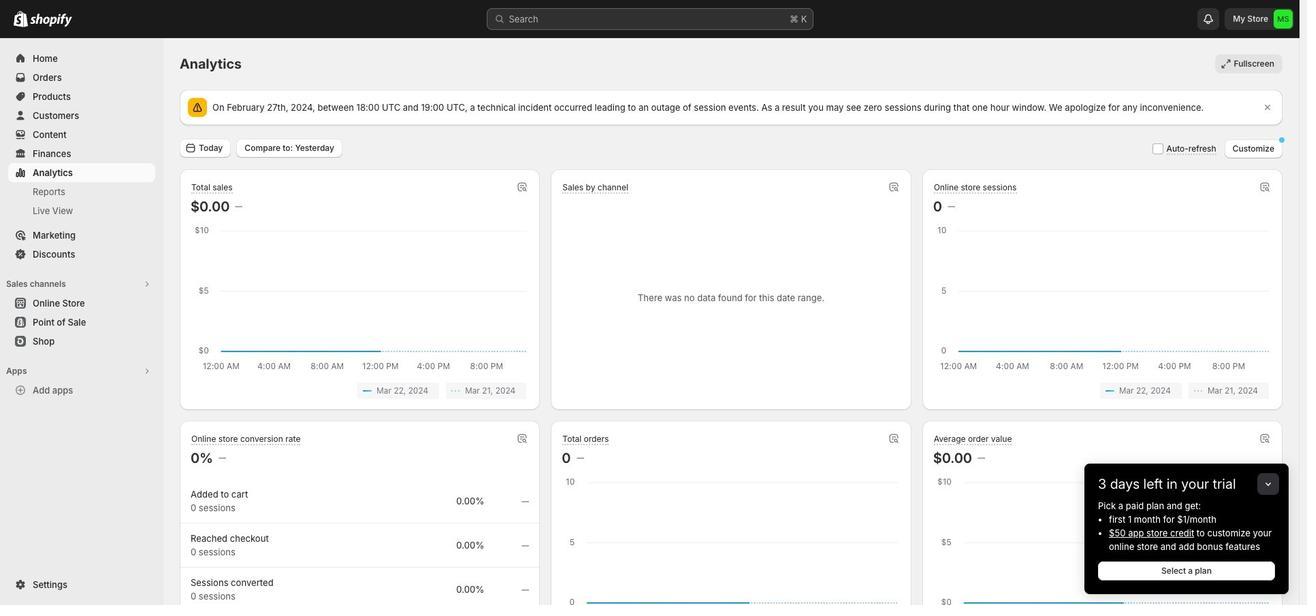 Task type: describe. For each thing, give the bounding box(es) containing it.
1 list from the left
[[193, 383, 527, 400]]

0 horizontal spatial shopify image
[[14, 11, 28, 27]]

my store image
[[1274, 10, 1293, 29]]

1 horizontal spatial shopify image
[[30, 14, 72, 27]]



Task type: locate. For each thing, give the bounding box(es) containing it.
2 list from the left
[[936, 383, 1269, 400]]

shopify image
[[14, 11, 28, 27], [30, 14, 72, 27]]

list
[[193, 383, 527, 400], [936, 383, 1269, 400]]

1 horizontal spatial list
[[936, 383, 1269, 400]]

0 horizontal spatial list
[[193, 383, 527, 400]]



Task type: vqa. For each thing, say whether or not it's contained in the screenshot.
the left 'Active'
no



